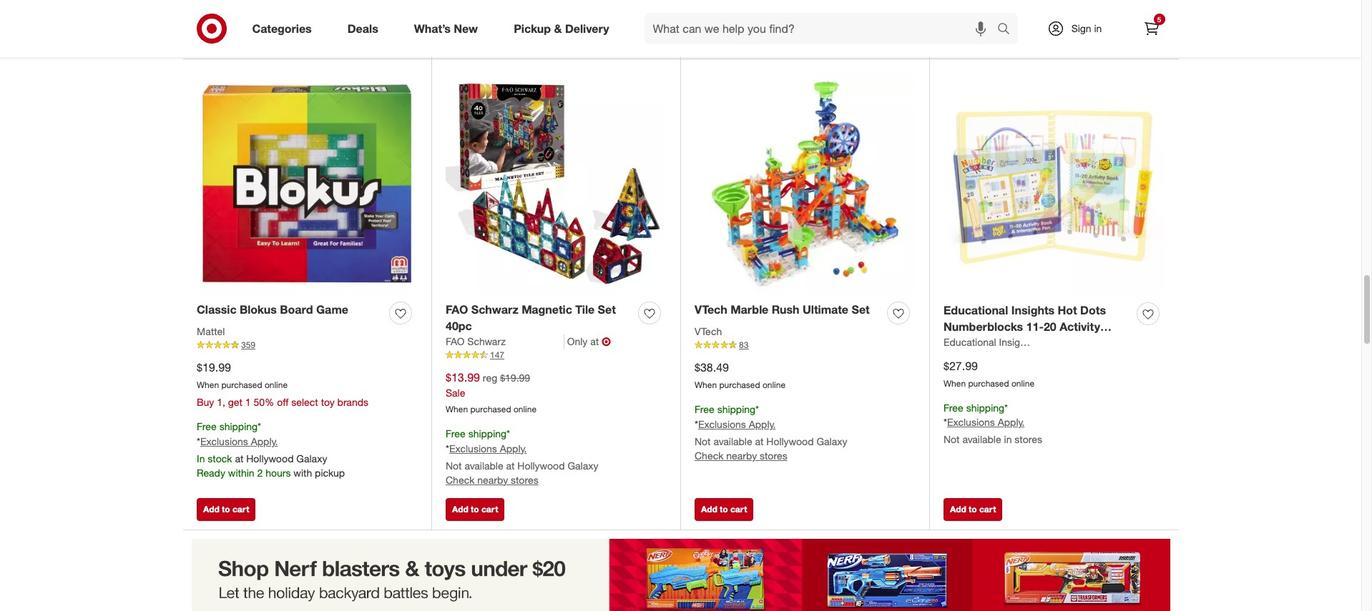 Task type: locate. For each thing, give the bounding box(es) containing it.
at
[[590, 336, 599, 348], [755, 436, 764, 448], [235, 453, 244, 465], [506, 460, 515, 472]]

free down the buy at the left bottom of the page
[[197, 421, 217, 433]]

game
[[316, 303, 348, 317]]

$19.99 up 1,
[[197, 361, 231, 375]]

shipping down get
[[219, 421, 258, 433]]

apply. for $27.99
[[998, 417, 1025, 429]]

apply. inside free shipping * * exclusions apply. not available in stores
[[998, 417, 1025, 429]]

1 horizontal spatial not
[[695, 436, 711, 448]]

schwarz up 147
[[467, 336, 506, 348]]

buy
[[197, 396, 214, 409]]

free down $27.99
[[944, 402, 964, 414]]

galaxy for $19.99
[[296, 453, 327, 465]]

hollywood for $19.99
[[246, 453, 294, 465]]

schwarz
[[471, 303, 518, 317], [467, 336, 506, 348]]

vtech for vtech marble rush ultimate set
[[695, 303, 727, 317]]

free shipping * * exclusions apply. not available at hollywood galaxy check nearby stores for magnetic
[[446, 428, 598, 486]]

insights up 11-
[[1011, 304, 1055, 318]]

apply. down $27.99 when purchased online
[[998, 417, 1025, 429]]

* down $27.99
[[944, 417, 947, 429]]

classic blokus board game image
[[197, 74, 417, 294], [197, 74, 417, 294]]

1 horizontal spatial available
[[714, 436, 752, 448]]

fao up 40pc
[[446, 303, 468, 317]]

galaxy inside free shipping * * exclusions apply. in stock at  hollywood galaxy ready within 2 hours with pickup
[[296, 453, 327, 465]]

1 horizontal spatial hollywood
[[518, 460, 565, 472]]

at inside only at ¬
[[590, 336, 599, 348]]

exclusions inside free shipping * * exclusions apply. in stock at  hollywood galaxy ready within 2 hours with pickup
[[200, 436, 248, 448]]

1 horizontal spatial $19.99
[[500, 372, 530, 384]]

1 horizontal spatial check nearby stores
[[695, 3, 787, 15]]

1 vertical spatial schwarz
[[467, 336, 506, 348]]

exclusions up stock
[[200, 436, 248, 448]]

when inside $38.49 when purchased online
[[695, 380, 717, 391]]

when
[[944, 378, 966, 389], [197, 380, 219, 391], [695, 380, 717, 391], [446, 404, 468, 415]]

* up 'in'
[[197, 436, 200, 448]]

insights down 11-
[[999, 336, 1034, 348]]

nearby
[[228, 3, 259, 15], [726, 3, 757, 15], [726, 450, 757, 462], [477, 474, 508, 486]]

insights for educational insights
[[999, 336, 1034, 348]]

1 horizontal spatial in
[[1094, 22, 1102, 34]]

&
[[554, 21, 562, 35]]

shipping for $38.49
[[717, 404, 756, 416]]

not inside free shipping * * exclusions apply. not available in stores
[[944, 434, 960, 446]]

exclusions for $27.99
[[947, 417, 995, 429]]

$19.99 inside $13.99 reg $19.99 sale when purchased online
[[500, 372, 530, 384]]

what's new
[[414, 21, 478, 35]]

check nearby stores
[[197, 3, 289, 15], [695, 3, 787, 15]]

exclusions down sale
[[449, 443, 497, 455]]

online down 83 link
[[763, 380, 786, 391]]

when for $19.99
[[197, 380, 219, 391]]

2 horizontal spatial galaxy
[[817, 436, 847, 448]]

0 vertical spatial insights
[[1011, 304, 1055, 318]]

2 horizontal spatial not
[[944, 434, 960, 446]]

2 educational from the top
[[944, 336, 996, 348]]

apply. down $38.49 when purchased online
[[749, 418, 776, 431]]

0 vertical spatial educational
[[944, 304, 1008, 318]]

exclusions apply. link
[[947, 417, 1025, 429], [698, 418, 776, 431], [200, 436, 278, 448], [449, 443, 527, 455]]

2 fao from the top
[[446, 336, 465, 348]]

shipping for $27.99
[[966, 402, 1005, 414]]

educational insights hot dots numberblocks 11-20 activity book image
[[944, 74, 1165, 295], [944, 74, 1165, 295]]

select
[[291, 396, 318, 409]]

ultimate
[[803, 303, 849, 317]]

free shipping * * exclusions apply. not available at hollywood galaxy check nearby stores down $13.99 reg $19.99 sale when purchased online
[[446, 428, 598, 486]]

educational down the numberblocks
[[944, 336, 996, 348]]

online for $19.99
[[265, 380, 288, 391]]

hours
[[266, 467, 291, 479]]

within
[[228, 467, 254, 479]]

1 vertical spatial fao
[[446, 336, 465, 348]]

2 vtech from the top
[[695, 326, 722, 338]]

in
[[197, 453, 205, 465]]

purchased for $27.99
[[968, 378, 1009, 389]]

marble
[[731, 303, 769, 317]]

0 horizontal spatial galaxy
[[296, 453, 327, 465]]

purchased up 1
[[221, 380, 262, 391]]

set for vtech marble rush ultimate set
[[852, 303, 870, 317]]

*
[[1005, 402, 1008, 414], [756, 404, 759, 416], [944, 417, 947, 429], [695, 418, 698, 431], [258, 421, 261, 433], [507, 428, 510, 440], [197, 436, 200, 448], [446, 443, 449, 455]]

when down sale
[[446, 404, 468, 415]]

mattel
[[197, 326, 225, 338]]

exclusions for $19.99
[[200, 436, 248, 448]]

shipping inside free shipping * * exclusions apply. not available in stores
[[966, 402, 1005, 414]]

available
[[963, 434, 1001, 446], [714, 436, 752, 448], [465, 460, 503, 472]]

apply. down $13.99 reg $19.99 sale when purchased online
[[500, 443, 527, 455]]

add to cart
[[203, 33, 249, 44], [452, 33, 498, 44], [701, 33, 747, 44], [950, 33, 996, 44], [203, 504, 249, 515], [452, 504, 498, 515], [701, 504, 747, 515], [950, 504, 996, 515]]

sign
[[1071, 22, 1091, 34]]

to
[[222, 33, 230, 44], [471, 33, 479, 44], [720, 33, 728, 44], [969, 33, 977, 44], [222, 504, 230, 515], [471, 504, 479, 515], [720, 504, 728, 515], [969, 504, 977, 515]]

categories link
[[240, 13, 330, 44]]

$13.99 reg $19.99 sale when purchased online
[[446, 371, 537, 415]]

shipping down $13.99 reg $19.99 sale when purchased online
[[468, 428, 507, 440]]

fao inside fao schwarz magnetic tile set 40pc
[[446, 303, 468, 317]]

1 check nearby stores from the left
[[197, 3, 289, 15]]

in inside sign in link
[[1094, 22, 1102, 34]]

2 horizontal spatial hollywood
[[766, 436, 814, 448]]

deals
[[348, 21, 378, 35]]

1 vertical spatial insights
[[999, 336, 1034, 348]]

free shipping * * exclusions apply. not available at hollywood galaxy check nearby stores for rush
[[695, 404, 847, 462]]

purchased down the reg
[[470, 404, 511, 415]]

magnetic
[[522, 303, 572, 317]]

hollywood
[[766, 436, 814, 448], [246, 453, 294, 465], [518, 460, 565, 472]]

apply. inside free shipping * * exclusions apply. in stock at  hollywood galaxy ready within 2 hours with pickup
[[251, 436, 278, 448]]

online up free shipping * * exclusions apply. not available in stores
[[1012, 378, 1035, 389]]

available for $38.49
[[714, 436, 752, 448]]

1 vertical spatial vtech
[[695, 326, 722, 338]]

exclusions down $27.99 when purchased online
[[947, 417, 995, 429]]

vtech inside 'link'
[[695, 303, 727, 317]]

free down sale
[[446, 428, 466, 440]]

shipping inside free shipping * * exclusions apply. in stock at  hollywood galaxy ready within 2 hours with pickup
[[219, 421, 258, 433]]

vtech marble rush ultimate set link
[[695, 302, 870, 318]]

stock
[[208, 453, 232, 465]]

schwarz up fao schwarz link
[[471, 303, 518, 317]]

online inside $27.99 when purchased online
[[1012, 378, 1035, 389]]

0 horizontal spatial hollywood
[[246, 453, 294, 465]]

vtech up 'vtech' link
[[695, 303, 727, 317]]

online
[[1012, 378, 1035, 389], [265, 380, 288, 391], [763, 380, 786, 391], [514, 404, 537, 415]]

1 vertical spatial educational
[[944, 336, 996, 348]]

exclusions apply. link for $38.49
[[698, 418, 776, 431]]

exclusions apply. link down $38.49 when purchased online
[[698, 418, 776, 431]]

free
[[944, 402, 964, 414], [695, 404, 715, 416], [197, 421, 217, 433], [446, 428, 466, 440]]

classic
[[197, 303, 237, 317]]

online up off
[[265, 380, 288, 391]]

1 educational from the top
[[944, 304, 1008, 318]]

set inside fao schwarz magnetic tile set 40pc
[[598, 303, 616, 317]]

free for $27.99
[[944, 402, 964, 414]]

2 horizontal spatial available
[[963, 434, 1001, 446]]

check
[[197, 3, 226, 15], [695, 3, 724, 15], [695, 450, 724, 462], [446, 474, 475, 486]]

purchased down $38.49
[[719, 380, 760, 391]]

set right ultimate
[[852, 303, 870, 317]]

free shipping * * exclusions apply. not available at hollywood galaxy check nearby stores down $38.49 when purchased online
[[695, 404, 847, 462]]

purchased for $19.99
[[221, 380, 262, 391]]

exclusions apply. link down $13.99 reg $19.99 sale when purchased online
[[449, 443, 527, 455]]

359
[[241, 340, 255, 351]]

when up the buy at the left bottom of the page
[[197, 380, 219, 391]]

educational up the numberblocks
[[944, 304, 1008, 318]]

ready
[[197, 467, 225, 479]]

shipping down $27.99 when purchased online
[[966, 402, 1005, 414]]

when inside $19.99 when purchased online buy 1, get 1 50% off select toy brands
[[197, 380, 219, 391]]

when down $38.49
[[695, 380, 717, 391]]

apply.
[[998, 417, 1025, 429], [749, 418, 776, 431], [251, 436, 278, 448], [500, 443, 527, 455]]

0 horizontal spatial available
[[465, 460, 503, 472]]

hollywood inside free shipping * * exclusions apply. in stock at  hollywood galaxy ready within 2 hours with pickup
[[246, 453, 294, 465]]

purchased
[[968, 378, 1009, 389], [221, 380, 262, 391], [719, 380, 760, 391], [470, 404, 511, 415]]

0 vertical spatial fao
[[446, 303, 468, 317]]

vtech
[[695, 303, 727, 317], [695, 326, 722, 338]]

fao down 40pc
[[446, 336, 465, 348]]

cart
[[232, 33, 249, 44], [481, 33, 498, 44], [730, 33, 747, 44], [979, 33, 996, 44], [232, 504, 249, 515], [481, 504, 498, 515], [730, 504, 747, 515], [979, 504, 996, 515]]

purchased down $27.99
[[968, 378, 1009, 389]]

vtech marble rush ultimate set image
[[695, 74, 915, 294], [695, 74, 915, 294]]

when for $38.49
[[695, 380, 717, 391]]

exclusions inside free shipping * * exclusions apply. not available in stores
[[947, 417, 995, 429]]

toy
[[321, 396, 335, 409]]

1 horizontal spatial set
[[852, 303, 870, 317]]

set right tile
[[598, 303, 616, 317]]

0 horizontal spatial $19.99
[[197, 361, 231, 375]]

educational inside educational insights hot dots numberblocks 11-20 activity book
[[944, 304, 1008, 318]]

pickup
[[514, 21, 551, 35]]

when down $27.99
[[944, 378, 966, 389]]

blokus
[[240, 303, 277, 317]]

schwarz for fao schwarz
[[467, 336, 506, 348]]

schwarz inside fao schwarz link
[[467, 336, 506, 348]]

$19.99 right the reg
[[500, 372, 530, 384]]

0 vertical spatial schwarz
[[471, 303, 518, 317]]

exclusions apply. link down $27.99 when purchased online
[[947, 417, 1025, 429]]

numberblocks
[[944, 320, 1023, 334]]

2 set from the left
[[852, 303, 870, 317]]

free shipping * * exclusions apply. not available at hollywood galaxy check nearby stores
[[695, 404, 847, 462], [446, 428, 598, 486]]

online inside $13.99 reg $19.99 sale when purchased online
[[514, 404, 537, 415]]

fao schwarz magnetic tile set 40pc image
[[446, 74, 666, 294], [446, 74, 666, 294]]

$19.99 when purchased online buy 1, get 1 50% off select toy brands
[[197, 361, 368, 409]]

fao for fao schwarz
[[446, 336, 465, 348]]

insights inside educational insights hot dots numberblocks 11-20 activity book
[[1011, 304, 1055, 318]]

* down $38.49 when purchased online
[[756, 404, 759, 416]]

add
[[203, 33, 219, 44], [452, 33, 468, 44], [701, 33, 717, 44], [950, 33, 966, 44], [203, 504, 219, 515], [452, 504, 468, 515], [701, 504, 717, 515], [950, 504, 966, 515]]

exclusions down $38.49 when purchased online
[[698, 418, 746, 431]]

purchased inside $19.99 when purchased online buy 1, get 1 50% off select toy brands
[[221, 380, 262, 391]]

vtech up $38.49
[[695, 326, 722, 338]]

1 horizontal spatial free shipping * * exclusions apply. not available at hollywood galaxy check nearby stores
[[695, 404, 847, 462]]

* down $38.49
[[695, 418, 698, 431]]

set
[[598, 303, 616, 317], [852, 303, 870, 317]]

1 fao from the top
[[446, 303, 468, 317]]

available inside free shipping * * exclusions apply. not available in stores
[[963, 434, 1001, 446]]

exclusions apply. link up stock
[[200, 436, 278, 448]]

0 vertical spatial in
[[1094, 22, 1102, 34]]

0 horizontal spatial set
[[598, 303, 616, 317]]

0 horizontal spatial free shipping * * exclusions apply. not available at hollywood galaxy check nearby stores
[[446, 428, 598, 486]]

in down $27.99 when purchased online
[[1004, 434, 1012, 446]]

check nearby stores button
[[197, 2, 289, 16], [695, 2, 787, 16], [695, 449, 787, 464], [446, 473, 538, 488]]

classic blokus board game link
[[197, 302, 348, 318]]

pickup & delivery link
[[502, 13, 627, 44]]

2
[[257, 467, 263, 479]]

in
[[1094, 22, 1102, 34], [1004, 434, 1012, 446]]

when inside $27.99 when purchased online
[[944, 378, 966, 389]]

not for $27.99
[[944, 434, 960, 446]]

1 set from the left
[[598, 303, 616, 317]]

$19.99
[[197, 361, 231, 375], [500, 372, 530, 384]]

50%
[[254, 396, 274, 409]]

schwarz inside fao schwarz magnetic tile set 40pc
[[471, 303, 518, 317]]

free inside free shipping * * exclusions apply. in stock at  hollywood galaxy ready within 2 hours with pickup
[[197, 421, 217, 433]]

apply. up 2
[[251, 436, 278, 448]]

0 vertical spatial vtech
[[695, 303, 727, 317]]

tile
[[575, 303, 595, 317]]

at inside free shipping * * exclusions apply. in stock at  hollywood galaxy ready within 2 hours with pickup
[[235, 453, 244, 465]]

educational inside 'educational insights' link
[[944, 336, 996, 348]]

free down $38.49
[[695, 404, 715, 416]]

free inside free shipping * * exclusions apply. not available in stores
[[944, 402, 964, 414]]

online down 147 link
[[514, 404, 537, 415]]

dots
[[1080, 304, 1106, 318]]

1 vertical spatial in
[[1004, 434, 1012, 446]]

shipping
[[966, 402, 1005, 414], [717, 404, 756, 416], [219, 421, 258, 433], [468, 428, 507, 440]]

shipping down $38.49 when purchased online
[[717, 404, 756, 416]]

free shipping * * exclusions apply. in stock at  hollywood galaxy ready within 2 hours with pickup
[[197, 421, 345, 479]]

set inside 'link'
[[852, 303, 870, 317]]

purchased inside $38.49 when purchased online
[[719, 380, 760, 391]]

0 horizontal spatial check nearby stores
[[197, 3, 289, 15]]

1 vtech from the top
[[695, 303, 727, 317]]

purchased inside $27.99 when purchased online
[[968, 378, 1009, 389]]

online inside $38.49 when purchased online
[[763, 380, 786, 391]]

book
[[944, 336, 972, 351]]

0 horizontal spatial in
[[1004, 434, 1012, 446]]

* down $27.99 when purchased online
[[1005, 402, 1008, 414]]

insights
[[1011, 304, 1055, 318], [999, 336, 1034, 348]]

$13.99
[[446, 371, 480, 385]]

stores
[[262, 3, 289, 15], [760, 3, 787, 15], [1015, 434, 1042, 446], [760, 450, 787, 462], [511, 474, 538, 486]]

online inside $19.99 when purchased online buy 1, get 1 50% off select toy brands
[[265, 380, 288, 391]]

in right the sign
[[1094, 22, 1102, 34]]



Task type: vqa. For each thing, say whether or not it's contained in the screenshot.
Hide
no



Task type: describe. For each thing, give the bounding box(es) containing it.
sale
[[446, 387, 465, 399]]

exclusions for $38.49
[[698, 418, 746, 431]]

classic blokus board game
[[197, 303, 348, 317]]

get
[[228, 396, 243, 409]]

reg
[[483, 372, 497, 384]]

online for $38.49
[[763, 380, 786, 391]]

pickup
[[315, 467, 345, 479]]

359 link
[[197, 339, 417, 352]]

* down sale
[[446, 443, 449, 455]]

1,
[[217, 396, 225, 409]]

fao for fao schwarz magnetic tile set 40pc
[[446, 303, 468, 317]]

$38.49
[[695, 361, 729, 375]]

147 link
[[446, 349, 666, 362]]

¬
[[602, 335, 611, 349]]

insights for educational insights hot dots numberblocks 11-20 activity book
[[1011, 304, 1055, 318]]

educational insights
[[944, 336, 1034, 348]]

fao schwarz
[[446, 336, 506, 348]]

vtech for vtech
[[695, 326, 722, 338]]

what's new link
[[402, 13, 496, 44]]

free for $19.99
[[197, 421, 217, 433]]

educational for educational insights
[[944, 336, 996, 348]]

delivery
[[565, 21, 609, 35]]

set for fao schwarz magnetic tile set 40pc
[[598, 303, 616, 317]]

mattel link
[[197, 325, 225, 339]]

at for fao schwarz magnetic tile set 40pc
[[506, 460, 515, 472]]

pickup & delivery
[[514, 21, 609, 35]]

5 link
[[1136, 13, 1167, 44]]

when for $27.99
[[944, 378, 966, 389]]

vtech marble rush ultimate set
[[695, 303, 870, 317]]

$27.99
[[944, 359, 978, 373]]

search button
[[991, 13, 1025, 47]]

shipping for $19.99
[[219, 421, 258, 433]]

20
[[1044, 320, 1057, 334]]

hot
[[1058, 304, 1077, 318]]

1
[[245, 396, 251, 409]]

147
[[490, 350, 504, 361]]

rush
[[772, 303, 800, 317]]

hollywood for $38.49
[[766, 436, 814, 448]]

83 link
[[695, 339, 915, 352]]

in inside free shipping * * exclusions apply. not available in stores
[[1004, 434, 1012, 446]]

5
[[1157, 15, 1161, 24]]

brands
[[337, 396, 368, 409]]

with
[[294, 467, 312, 479]]

apply. for $19.99
[[251, 436, 278, 448]]

11-
[[1026, 320, 1044, 334]]

categories
[[252, 21, 312, 35]]

activity
[[1060, 320, 1100, 334]]

schwarz for fao schwarz magnetic tile set 40pc
[[471, 303, 518, 317]]

deals link
[[335, 13, 396, 44]]

fao schwarz magnetic tile set 40pc
[[446, 303, 616, 333]]

free shipping * * exclusions apply. not available in stores
[[944, 402, 1042, 446]]

at for classic blokus board game
[[235, 453, 244, 465]]

available for $27.99
[[963, 434, 1001, 446]]

at for vtech marble rush ultimate set
[[755, 436, 764, 448]]

online for $27.99
[[1012, 378, 1035, 389]]

2 check nearby stores from the left
[[695, 3, 787, 15]]

fao schwarz link
[[446, 335, 564, 349]]

educational insights link
[[944, 336, 1034, 350]]

0 horizontal spatial not
[[446, 460, 462, 472]]

what's
[[414, 21, 451, 35]]

83
[[739, 340, 749, 351]]

$38.49 when purchased online
[[695, 361, 786, 391]]

new
[[454, 21, 478, 35]]

educational insights hot dots numberblocks 11-20 activity book link
[[944, 303, 1131, 351]]

vtech link
[[695, 325, 722, 339]]

sign in
[[1071, 22, 1102, 34]]

sign in link
[[1035, 13, 1124, 44]]

advertisement region
[[183, 539, 1179, 612]]

off
[[277, 396, 289, 409]]

What can we help you find? suggestions appear below search field
[[644, 13, 1001, 44]]

educational for educational insights hot dots numberblocks 11-20 activity book
[[944, 304, 1008, 318]]

free for $38.49
[[695, 404, 715, 416]]

not for $38.49
[[695, 436, 711, 448]]

purchased for $38.49
[[719, 380, 760, 391]]

educational insights hot dots numberblocks 11-20 activity book
[[944, 304, 1106, 351]]

apply. for $38.49
[[749, 418, 776, 431]]

fao schwarz magnetic tile set 40pc link
[[446, 302, 632, 335]]

$19.99 inside $19.99 when purchased online buy 1, get 1 50% off select toy brands
[[197, 361, 231, 375]]

40pc
[[446, 319, 472, 333]]

1 horizontal spatial galaxy
[[568, 460, 598, 472]]

galaxy for $38.49
[[817, 436, 847, 448]]

$27.99 when purchased online
[[944, 359, 1035, 389]]

search
[[991, 23, 1025, 37]]

when inside $13.99 reg $19.99 sale when purchased online
[[446, 404, 468, 415]]

only at ¬
[[567, 335, 611, 349]]

stores inside free shipping * * exclusions apply. not available in stores
[[1015, 434, 1042, 446]]

exclusions apply. link for $27.99
[[947, 417, 1025, 429]]

* down $13.99 reg $19.99 sale when purchased online
[[507, 428, 510, 440]]

only
[[567, 336, 588, 348]]

exclusions apply. link for $19.99
[[200, 436, 278, 448]]

purchased inside $13.99 reg $19.99 sale when purchased online
[[470, 404, 511, 415]]

board
[[280, 303, 313, 317]]

* down 50%
[[258, 421, 261, 433]]



